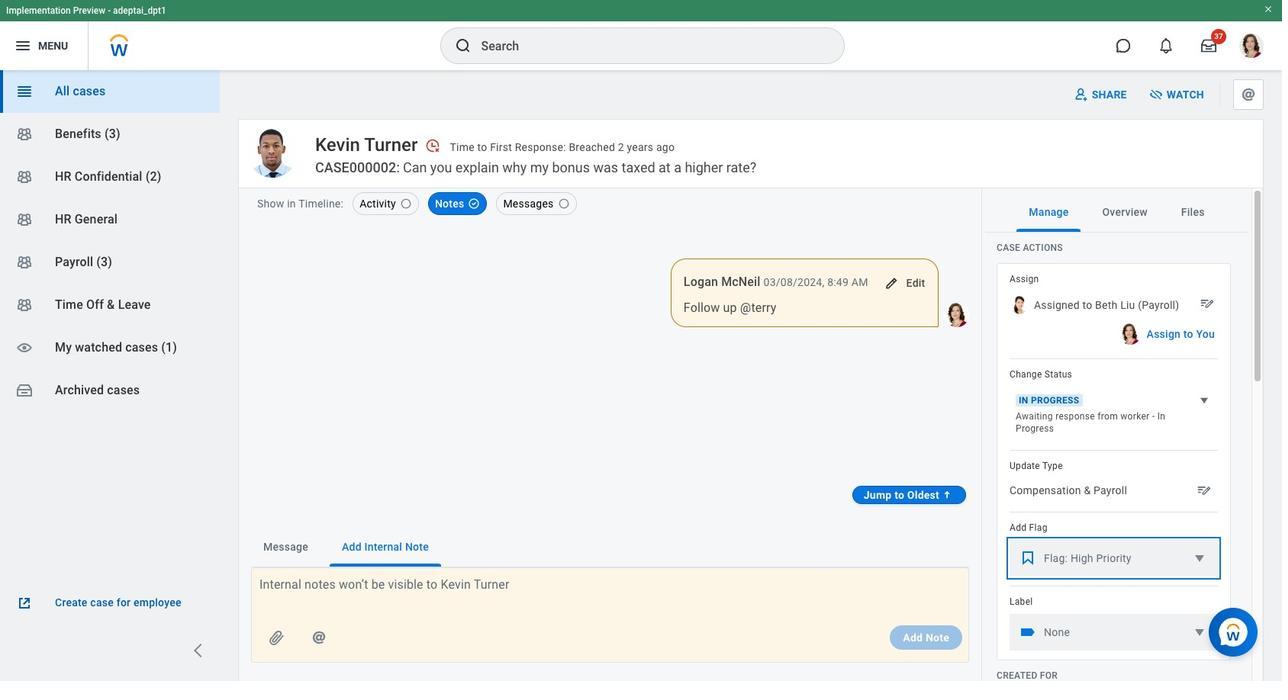 Task type: vqa. For each thing, say whether or not it's contained in the screenshot.
(3)
yes



Task type: locate. For each thing, give the bounding box(es) containing it.
tab list
[[985, 192, 1249, 233], [251, 527, 969, 568]]

1 horizontal spatial assign
[[1147, 328, 1181, 340]]

1 horizontal spatial tab list
[[985, 192, 1249, 233]]

preview
[[73, 5, 105, 16]]

flag:
[[1044, 553, 1068, 565]]

cases down the my watched cases (1)
[[107, 383, 140, 398]]

1 contact card matrix manager image from the top
[[15, 125, 34, 143]]

progress down awaiting
[[1016, 424, 1054, 434]]

user plus image
[[1074, 87, 1089, 102]]

0 vertical spatial assign
[[1010, 274, 1039, 285]]

payroll
[[55, 255, 93, 269], [1094, 485, 1127, 497]]

add internal note button
[[330, 527, 441, 567]]

1 vertical spatial contact card matrix manager image
[[15, 168, 34, 186]]

1 vertical spatial in
[[1158, 411, 1166, 422]]

tab list containing manage
[[985, 192, 1249, 233]]

taxed
[[622, 160, 655, 176]]

1 horizontal spatial add
[[903, 632, 923, 644]]

explain
[[456, 160, 499, 176]]

0 vertical spatial payroll
[[55, 255, 93, 269]]

1 vertical spatial (3)
[[96, 255, 112, 269]]

contact card matrix manager image inside time off & leave link
[[15, 296, 34, 314]]

tab list inside main content
[[251, 527, 969, 568]]

1 vertical spatial add
[[342, 541, 362, 553]]

status
[[1045, 369, 1072, 380]]

0 horizontal spatial add
[[342, 541, 362, 553]]

create case for employee link
[[15, 595, 205, 613]]

assign for assign
[[1010, 274, 1039, 285]]

follow up @terry
[[684, 301, 777, 315]]

(3) down hr general link
[[96, 255, 112, 269]]

contact card matrix manager image
[[15, 125, 34, 143], [15, 168, 34, 186], [15, 211, 34, 229]]

1 vertical spatial -
[[1152, 411, 1155, 422]]

0 vertical spatial text edit image
[[1200, 296, 1215, 311]]

in
[[1019, 395, 1029, 406], [1158, 411, 1166, 422]]

breached
[[569, 141, 615, 153]]

list
[[0, 70, 220, 412], [344, 192, 577, 219], [1007, 273, 1218, 651]]

jump to oldest
[[864, 489, 940, 501]]

1 vertical spatial time
[[55, 298, 83, 312]]

list inside case actions element
[[1007, 273, 1218, 651]]

progress up response
[[1031, 395, 1080, 406]]

none
[[1044, 627, 1070, 639]]

1 vertical spatial caret down image
[[1191, 624, 1209, 642]]

actions
[[1023, 243, 1063, 253]]

liu
[[1121, 299, 1135, 311]]

to left first at the left top of the page
[[477, 141, 487, 153]]

main content
[[239, 189, 981, 682]]

why
[[502, 160, 527, 176]]

chevron right image
[[189, 642, 208, 660]]

create case for employee
[[55, 597, 181, 609]]

add inside list
[[1010, 523, 1027, 533]]

0 horizontal spatial list
[[0, 70, 220, 412]]

3 contact card matrix manager image from the top
[[15, 211, 34, 229]]

0 vertical spatial contact card matrix manager image
[[15, 125, 34, 143]]

1 vertical spatial hr
[[55, 212, 71, 227]]

contact card matrix manager image up visible icon
[[15, 296, 34, 314]]

1 vertical spatial at tag mention image
[[310, 629, 328, 647]]

2 vertical spatial cases
[[107, 383, 140, 398]]

update
[[1010, 461, 1040, 472]]

hr for hr confidential (2)
[[55, 169, 71, 184]]

(3) right benefits
[[105, 127, 120, 141]]

0 vertical spatial cases
[[73, 84, 106, 98]]

invisible image
[[1148, 87, 1164, 102]]

time for time off & leave
[[55, 298, 83, 312]]

inbox image
[[15, 382, 34, 400]]

kevin
[[315, 134, 360, 155]]

at tag mention image right upload clip icon
[[310, 629, 328, 647]]

1 contact card matrix manager image from the top
[[15, 253, 34, 272]]

1 vertical spatial payroll
[[1094, 485, 1127, 497]]

to for assigned
[[1083, 299, 1092, 311]]

0 vertical spatial -
[[108, 5, 111, 16]]

create
[[55, 597, 87, 609]]

list containing activity
[[344, 192, 577, 219]]

payroll (3) link
[[0, 241, 220, 284]]

benefits (3)
[[55, 127, 120, 141]]

at tag mention image down the profile logan mcneil image
[[1239, 85, 1258, 104]]

inbox large image
[[1201, 38, 1217, 53]]

to right jump
[[895, 489, 904, 501]]

& inside button
[[1084, 485, 1091, 497]]

in
[[287, 198, 296, 210]]

compensation & payroll
[[1010, 485, 1127, 497]]

0 vertical spatial &
[[107, 298, 115, 312]]

1 vertical spatial assign
[[1147, 328, 1181, 340]]

all cases link
[[0, 70, 220, 113]]

1 vertical spatial contact card matrix manager image
[[15, 296, 34, 314]]

- inside in progress awaiting response from worker - in progress
[[1152, 411, 1155, 422]]

to left beth at right top
[[1083, 299, 1092, 311]]

assigned
[[1034, 299, 1080, 311]]

contact card matrix manager image left payroll (3)
[[15, 253, 34, 272]]

1 vertical spatial tab list
[[251, 527, 969, 568]]

(2)
[[146, 169, 161, 184]]

to inside case header element
[[477, 141, 487, 153]]

time left off
[[55, 298, 83, 312]]

note
[[405, 541, 429, 553], [926, 632, 949, 644]]

1 vertical spatial note
[[926, 632, 949, 644]]

assign down (payroll)
[[1147, 328, 1181, 340]]

cases right all at the top left
[[73, 84, 106, 98]]

0 vertical spatial add
[[1010, 523, 1027, 533]]

cases inside the archived cases link
[[107, 383, 140, 398]]

03/08/2024,
[[764, 276, 825, 288]]

in right worker
[[1158, 411, 1166, 422]]

0 vertical spatial (3)
[[105, 127, 120, 141]]

0 horizontal spatial -
[[108, 5, 111, 16]]

2 horizontal spatial add
[[1010, 523, 1027, 533]]

leave
[[118, 298, 151, 312]]

2 contact card matrix manager image from the top
[[15, 296, 34, 314]]

progress
[[1031, 395, 1080, 406], [1016, 424, 1054, 434]]

case
[[90, 597, 114, 609]]

text edit image inside compensation & payroll button
[[1197, 483, 1212, 498]]

assign for assign to you
[[1147, 328, 1181, 340]]

0 vertical spatial note
[[405, 541, 429, 553]]

cases inside all cases link
[[73, 84, 106, 98]]

2 vertical spatial contact card matrix manager image
[[15, 211, 34, 229]]

contact card matrix manager image inside benefits (3) link
[[15, 125, 34, 143]]

contact card matrix manager image inside 'hr confidential (2)' link
[[15, 168, 34, 186]]

contact card matrix manager image
[[15, 253, 34, 272], [15, 296, 34, 314]]

text edit image
[[1200, 296, 1215, 311], [1197, 483, 1212, 498]]

to left the you
[[1184, 328, 1193, 340]]

time up explain
[[450, 141, 475, 153]]

2 horizontal spatial list
[[1007, 273, 1218, 651]]

justify image
[[14, 37, 32, 55]]

Activity button
[[353, 192, 419, 215]]

- right worker
[[1152, 411, 1155, 422]]

& right compensation
[[1084, 485, 1091, 497]]

1 vertical spatial text edit image
[[1197, 483, 1212, 498]]

cases left (1)
[[125, 340, 158, 355]]

archived
[[55, 383, 104, 398]]

to
[[477, 141, 487, 153], [1083, 299, 1092, 311], [1184, 328, 1193, 340], [895, 489, 904, 501]]

timeline:
[[299, 198, 344, 210]]

employee
[[134, 597, 181, 609]]

assign down "case actions" at the top right of page
[[1010, 274, 1039, 285]]

all cases
[[55, 84, 106, 98]]

2 hr from the top
[[55, 212, 71, 227]]

1 horizontal spatial -
[[1152, 411, 1155, 422]]

in up awaiting
[[1019, 395, 1029, 406]]

0 vertical spatial caret down image
[[1191, 550, 1209, 568]]

1 horizontal spatial time
[[450, 141, 475, 153]]

1 hr from the top
[[55, 169, 71, 184]]

time inside case header element
[[450, 141, 475, 153]]

am
[[852, 276, 868, 288]]

change status
[[1010, 369, 1072, 380]]

all
[[55, 84, 70, 98]]

- right preview
[[108, 5, 111, 16]]

none button
[[1010, 614, 1218, 651]]

visible image
[[15, 339, 34, 357]]

awaiting
[[1016, 411, 1053, 422]]

time inside time off & leave link
[[55, 298, 83, 312]]

menu banner
[[0, 0, 1282, 70]]

watched
[[75, 340, 122, 355]]

0 horizontal spatial time
[[55, 298, 83, 312]]

caret down image
[[1191, 550, 1209, 568], [1191, 624, 1209, 642]]

assign inside button
[[1147, 328, 1181, 340]]

2 contact card matrix manager image from the top
[[15, 168, 34, 186]]

0 horizontal spatial payroll
[[55, 255, 93, 269]]

0 horizontal spatial assign
[[1010, 274, 1039, 285]]

add inside button
[[342, 541, 362, 553]]

add internal note tab panel
[[251, 568, 969, 682]]

contact card matrix manager image for benefits (3)
[[15, 125, 34, 143]]

-
[[108, 5, 111, 16], [1152, 411, 1155, 422]]

case actions element
[[997, 242, 1231, 661]]

Internal notes won't be visible to Kevin Turner text field
[[259, 576, 968, 613]]

you
[[430, 160, 452, 176]]

contact card matrix manager image inside payroll (3) link
[[15, 253, 34, 272]]

1 horizontal spatial at tag mention image
[[1239, 85, 1258, 104]]

for
[[117, 597, 131, 609]]

time for time to first response: breached 2 years ago
[[450, 141, 475, 153]]

0 horizontal spatial at tag mention image
[[310, 629, 328, 647]]

8:49
[[827, 276, 849, 288]]

&
[[107, 298, 115, 312], [1084, 485, 1091, 497]]

1 horizontal spatial payroll
[[1094, 485, 1127, 497]]

0 vertical spatial hr
[[55, 169, 71, 184]]

(3)
[[105, 127, 120, 141], [96, 255, 112, 269]]

Notes button
[[428, 192, 487, 215]]

0 vertical spatial at tag mention image
[[1239, 85, 1258, 104]]

years
[[627, 141, 654, 153]]

0 vertical spatial progress
[[1031, 395, 1080, 406]]

text edit image inside assigned to beth liu (payroll) button
[[1200, 296, 1215, 311]]

hr down benefits
[[55, 169, 71, 184]]

1 horizontal spatial &
[[1084, 485, 1091, 497]]

1 caret down image from the top
[[1191, 550, 1209, 568]]

& right off
[[107, 298, 115, 312]]

add for add internal note
[[342, 541, 362, 553]]

time off & leave
[[55, 298, 151, 312]]

0 horizontal spatial &
[[107, 298, 115, 312]]

Messages button
[[496, 192, 577, 215]]

at tag mention image inside add internal note tab panel
[[310, 629, 328, 647]]

add
[[1010, 523, 1027, 533], [342, 541, 362, 553], [903, 632, 923, 644]]

- inside 'menu' banner
[[108, 5, 111, 16]]

2 caret down image from the top
[[1191, 624, 1209, 642]]

benefits
[[55, 127, 101, 141]]

follow
[[684, 301, 720, 315]]

radio mobile image
[[400, 198, 412, 210]]

tab list for add internal note tab panel
[[251, 527, 969, 568]]

implementation
[[6, 5, 71, 16]]

0 horizontal spatial note
[[405, 541, 429, 553]]

0 horizontal spatial in
[[1019, 395, 1029, 406]]

overview
[[1102, 206, 1148, 218]]

0 horizontal spatial tab list
[[251, 527, 969, 568]]

hr
[[55, 169, 71, 184], [55, 212, 71, 227]]

1 horizontal spatial list
[[344, 192, 577, 219]]

activity
[[360, 198, 396, 210]]

case header element
[[238, 119, 1264, 189]]

list containing assigned to beth liu (payroll)
[[1007, 273, 1218, 651]]

2 vertical spatial add
[[903, 632, 923, 644]]

at tag mention image
[[1239, 85, 1258, 104], [310, 629, 328, 647]]

contact card matrix manager image inside hr general link
[[15, 211, 34, 229]]

add inside button
[[903, 632, 923, 644]]

0 vertical spatial time
[[450, 141, 475, 153]]

compensation & payroll button
[[1007, 479, 1215, 503]]

0 vertical spatial tab list
[[985, 192, 1249, 233]]

1 vertical spatial cases
[[125, 340, 158, 355]]

compensation
[[1010, 485, 1081, 497]]

caret down image inside flag: high priority dropdown button
[[1191, 550, 1209, 568]]

share button
[[1067, 82, 1136, 107]]

0 vertical spatial contact card matrix manager image
[[15, 253, 34, 272]]

hr left general
[[55, 212, 71, 227]]

1 vertical spatial &
[[1084, 485, 1091, 497]]

first
[[490, 141, 512, 153]]

1 horizontal spatial note
[[926, 632, 949, 644]]

assign
[[1010, 274, 1039, 285], [1147, 328, 1181, 340]]

my
[[530, 160, 549, 176]]

tab list containing message
[[251, 527, 969, 568]]

a
[[674, 160, 682, 176]]

notes
[[435, 198, 464, 210]]



Task type: describe. For each thing, give the bounding box(es) containing it.
higher
[[685, 160, 723, 176]]

flag
[[1029, 523, 1048, 533]]

show
[[257, 198, 284, 210]]

flag: high priority button
[[1010, 540, 1218, 577]]

1 horizontal spatial in
[[1158, 411, 1166, 422]]

media mylearning image
[[1019, 550, 1037, 568]]

close environment banner image
[[1264, 5, 1273, 14]]

add flag
[[1010, 523, 1048, 533]]

(3) for payroll (3)
[[96, 255, 112, 269]]

list for show in timeline:
[[344, 192, 577, 219]]

tab list for manage tab panel
[[985, 192, 1249, 233]]

archived cases
[[55, 383, 140, 398]]

flag: high priority
[[1044, 553, 1132, 565]]

case000002 : can you explain why my bonus was taxed at a higher rate?
[[315, 160, 757, 176]]

hr for hr general
[[55, 212, 71, 227]]

update type
[[1010, 461, 1063, 472]]

benefits (3) link
[[0, 113, 220, 156]]

cases for archived cases
[[107, 383, 140, 398]]

add note button
[[890, 626, 962, 650]]

change
[[1010, 369, 1042, 380]]

mcneil
[[721, 275, 761, 289]]

0 vertical spatial in
[[1019, 395, 1029, 406]]

up
[[723, 301, 737, 315]]

tag image
[[1019, 624, 1037, 642]]

caret down image for none
[[1191, 624, 1209, 642]]

(3) for benefits (3)
[[105, 127, 120, 141]]

implementation preview -   adeptai_dpt1
[[6, 5, 166, 16]]

watch button
[[1142, 82, 1214, 107]]

case actions
[[997, 243, 1063, 253]]

contact card matrix manager image for hr general
[[15, 211, 34, 229]]

rate?
[[726, 160, 757, 176]]

contact card matrix manager image for time off & leave
[[15, 296, 34, 314]]

edit image
[[883, 276, 899, 292]]

Search Workday  search field
[[481, 29, 812, 63]]

hr confidential (2) link
[[0, 156, 220, 198]]

you
[[1196, 328, 1215, 340]]

cases for all cases
[[73, 84, 106, 98]]

hr general link
[[0, 198, 220, 241]]

time to first response: breached 2 years ago
[[450, 141, 675, 153]]

priority
[[1096, 553, 1132, 565]]

payroll inside button
[[1094, 485, 1127, 497]]

case000002
[[315, 160, 396, 176]]

grid view image
[[15, 82, 34, 101]]

to for assign
[[1184, 328, 1193, 340]]

general
[[75, 212, 118, 227]]

from
[[1098, 411, 1118, 422]]

menu button
[[0, 21, 88, 70]]

list containing all cases
[[0, 70, 220, 412]]

share
[[1092, 89, 1127, 101]]

text edit image for compensation & payroll
[[1197, 483, 1212, 498]]

high
[[1071, 553, 1094, 565]]

sort up image
[[940, 488, 955, 503]]

case
[[997, 243, 1021, 253]]

archived cases link
[[0, 369, 220, 412]]

manage tab panel
[[985, 242, 1249, 682]]

kevin turner
[[315, 134, 418, 155]]

ago
[[656, 141, 675, 153]]

was
[[593, 160, 618, 176]]

my
[[55, 340, 72, 355]]

assigned to beth liu (payroll) button
[[1007, 292, 1218, 319]]

caret down image for flag: high priority
[[1191, 550, 1209, 568]]

(payroll)
[[1138, 299, 1179, 311]]

radio mobile image
[[558, 198, 570, 210]]

edit
[[906, 277, 925, 289]]

manage button
[[1017, 192, 1081, 232]]

main content containing logan mcneil
[[239, 189, 981, 682]]

hr general
[[55, 212, 118, 227]]

overview button
[[1090, 192, 1160, 232]]

1 vertical spatial progress
[[1016, 424, 1054, 434]]

show in timeline:
[[257, 198, 344, 210]]

hr confidential (2)
[[55, 169, 161, 184]]

oldest
[[907, 489, 940, 501]]

assign to you button
[[1007, 319, 1218, 350]]

worker
[[1121, 411, 1150, 422]]

logan mcneil 03/08/2024, 8:49 am
[[684, 275, 868, 289]]

to for time
[[477, 141, 487, 153]]

notifications large image
[[1159, 38, 1174, 53]]

add for add note
[[903, 632, 923, 644]]

my watched cases (1)
[[55, 340, 177, 355]]

upload clip image
[[267, 629, 285, 647]]

check circle image
[[468, 198, 480, 210]]

contact card matrix manager image for payroll (3)
[[15, 253, 34, 272]]

response:
[[515, 141, 566, 153]]

jump
[[864, 489, 892, 501]]

jump to oldest button
[[852, 486, 966, 504]]

payroll (3)
[[55, 255, 112, 269]]

message button
[[251, 527, 321, 567]]

@terry
[[740, 301, 777, 315]]

text edit image for assigned to beth liu (payroll)
[[1200, 296, 1215, 311]]

turner
[[364, 134, 418, 155]]

my watched cases (1) link
[[0, 327, 220, 369]]

contact card matrix manager image for hr confidential (2)
[[15, 168, 34, 186]]

menu
[[38, 39, 68, 52]]

ext link image
[[15, 595, 34, 613]]

cases inside my watched cases (1) link
[[125, 340, 158, 355]]

assigned to beth liu (payroll)
[[1034, 299, 1179, 311]]

list for case actions
[[1007, 273, 1218, 651]]

clock x image
[[425, 138, 441, 153]]

add for add flag
[[1010, 523, 1027, 533]]

beth
[[1095, 299, 1118, 311]]

watch
[[1167, 89, 1204, 101]]

add internal note
[[342, 541, 429, 553]]

logan
[[684, 275, 718, 289]]

off
[[86, 298, 104, 312]]

search image
[[454, 37, 472, 55]]

confidential
[[75, 169, 142, 184]]

message
[[263, 541, 308, 553]]

to for jump
[[895, 489, 904, 501]]

note inside button
[[926, 632, 949, 644]]

profile logan mcneil image
[[1239, 34, 1264, 61]]

bonus
[[552, 160, 590, 176]]

note inside button
[[405, 541, 429, 553]]

(1)
[[161, 340, 177, 355]]

messages
[[503, 198, 554, 210]]

caret down image
[[1197, 393, 1212, 408]]

manage
[[1029, 206, 1069, 218]]

add note
[[903, 632, 949, 644]]

2
[[618, 141, 624, 153]]

37
[[1214, 32, 1223, 40]]



